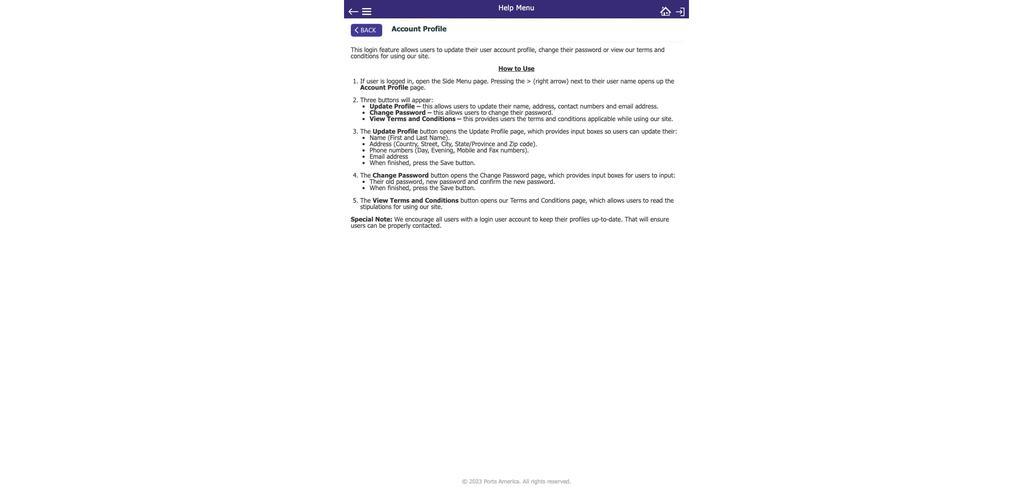 Task type: locate. For each thing, give the bounding box(es) containing it.
0 vertical spatial update
[[444, 46, 464, 54]]

0 vertical spatial change
[[539, 46, 559, 54]]

password left 'or'
[[575, 46, 602, 54]]

terms
[[637, 46, 653, 54], [528, 115, 544, 123]]

the right confirm
[[503, 178, 512, 186]]

conditions left "feature"
[[351, 52, 379, 60]]

input inside 'the change password button opens the change password page, which provides input boxes for users to input: their old password, new password and confirm the new password. when finished, press the save button.'
[[592, 172, 606, 179]]

1 horizontal spatial for
[[394, 203, 401, 211]]

2 the from the top
[[360, 172, 371, 179]]

0 horizontal spatial site.
[[418, 52, 430, 60]]

press up the view terms and conditions
[[413, 184, 428, 192]]

0 vertical spatial page,
[[510, 128, 526, 135]]

allows right "feature"
[[401, 46, 418, 54]]

profile
[[423, 24, 447, 33], [388, 84, 408, 91], [394, 103, 415, 110], [397, 128, 418, 135], [491, 128, 508, 135]]

the up special
[[360, 197, 371, 205]]

press down (day,
[[413, 159, 428, 167]]

boxes up date.
[[608, 172, 624, 179]]

update down the pressing
[[478, 103, 497, 110]]

boxes left so
[[587, 128, 603, 135]]

page. up appear:
[[410, 84, 426, 91]]

2 vertical spatial which
[[590, 197, 606, 205]]

open
[[416, 77, 430, 85]]

all
[[436, 216, 442, 223]]

2 horizontal spatial for
[[626, 172, 633, 179]]

1 horizontal spatial new
[[514, 178, 525, 186]]

1 vertical spatial finished,
[[388, 184, 411, 192]]

is
[[380, 77, 385, 85]]

our down address.
[[651, 115, 660, 123]]

1 horizontal spatial input
[[592, 172, 606, 179]]

1 vertical spatial menu
[[456, 77, 472, 85]]

save inside 'the change password button opens the change password page, which provides input boxes for users to input: their old password, new password and confirm the new password. when finished, press the save button.'
[[441, 184, 454, 192]]

conditions
[[351, 52, 379, 60], [558, 115, 586, 123]]

and inside button opens our terms and conditions page, which allows users to read the stipulations for using our site.
[[529, 197, 539, 205]]

1 horizontal spatial this
[[434, 109, 444, 116]]

finished,
[[388, 159, 411, 167], [388, 184, 411, 192]]

0 vertical spatial for
[[381, 52, 388, 60]]

0 vertical spatial login
[[364, 46, 378, 54]]

button down evening,
[[431, 172, 449, 179]]

opens up city,
[[440, 128, 456, 135]]

for up is
[[381, 52, 388, 60]]

– down open
[[417, 103, 421, 110]]

1 horizontal spatial site.
[[431, 203, 443, 211]]

3 the from the top
[[360, 197, 371, 205]]

finished, down '(country,' at the top
[[388, 159, 411, 167]]

1 vertical spatial boxes
[[608, 172, 624, 179]]

city,
[[441, 140, 453, 148]]

update up side
[[444, 46, 464, 54]]

use
[[523, 65, 535, 72]]

0 vertical spatial site.
[[418, 52, 430, 60]]

0 vertical spatial which
[[528, 128, 544, 135]]

encourage
[[405, 216, 434, 223]]

password
[[395, 109, 426, 116], [398, 172, 429, 179], [503, 172, 529, 179]]

when inside 'the change password button opens the change password page, which provides input boxes for users to input: their old password, new password and confirm the new password. when finished, press the save button.'
[[370, 184, 386, 192]]

provides inside the update profile button opens the update profile page, which provides input boxes so users can update their: name (first and last name). address (country, street, city, state/province and zip code). phone numbers (day, evening, mobile and fax numbers). email address when finished, press the save button.
[[546, 128, 569, 135]]

0 vertical spatial provides
[[475, 115, 499, 123]]

1 horizontal spatial update
[[478, 103, 497, 110]]

1 vertical spatial button
[[431, 172, 449, 179]]

0 horizontal spatial boxes
[[587, 128, 603, 135]]

evening,
[[431, 147, 455, 154]]

1 when from the top
[[370, 159, 386, 167]]

update up address
[[373, 128, 395, 135]]

account inside this login feature allows users to update their user account profile, change their password or view our terms and conditions for using our site.
[[494, 46, 516, 54]]

user inside we encourage all users with a login user account to keep their profiles up-to-date.  that will ensure users can be properly contacted.
[[495, 216, 507, 223]]

2 horizontal spatial this
[[463, 115, 473, 123]]

for left input:
[[626, 172, 633, 179]]

users inside the update profile button opens the update profile page, which provides input boxes so users can update their: name (first and last name). address (country, street, city, state/province and zip code). phone numbers (day, evening, mobile and fax numbers). email address when finished, press the save button.
[[613, 128, 628, 135]]

password down appear:
[[395, 109, 426, 116]]

to inside 'the change password button opens the change password page, which provides input boxes for users to input: their old password, new password and confirm the new password. when finished, press the save button.'
[[652, 172, 657, 179]]

conditions up name).
[[422, 115, 456, 123]]

2 when from the top
[[370, 184, 386, 192]]

account
[[494, 46, 516, 54], [509, 216, 531, 223]]

0 horizontal spatial menu
[[456, 77, 472, 85]]

name
[[370, 134, 386, 142]]

can
[[630, 128, 640, 135], [368, 222, 377, 230]]

for inside this login feature allows users to update their user account profile, change their password or view our terms and conditions for using our site.
[[381, 52, 388, 60]]

1 horizontal spatial page,
[[531, 172, 547, 179]]

password.
[[525, 109, 553, 116], [527, 178, 555, 186]]

numbers up applicable
[[580, 103, 604, 110]]

2 horizontal spatial page,
[[572, 197, 588, 205]]

0 horizontal spatial login
[[364, 46, 378, 54]]

0 vertical spatial numbers
[[580, 103, 604, 110]]

change inside this login feature allows users to update their user account profile, change their password or view our terms and conditions for using our site.
[[539, 46, 559, 54]]

account up "feature"
[[392, 24, 421, 33]]

1 horizontal spatial which
[[549, 172, 565, 179]]

which for profile
[[528, 128, 544, 135]]

1 vertical spatial save
[[441, 184, 454, 192]]

help menu
[[499, 3, 535, 12]]

save inside the update profile button opens the update profile page, which provides input boxes so users can update their: name (first and last name). address (country, street, city, state/province and zip code). phone numbers (day, evening, mobile and fax numbers). email address when finished, press the save button.
[[441, 159, 454, 167]]

0 horizontal spatial new
[[426, 178, 438, 186]]

page, up zip
[[510, 128, 526, 135]]

user down button opens our terms and conditions page, which allows users to read the stipulations for using our site.
[[495, 216, 507, 223]]

terms down 'the change password button opens the change password page, which provides input boxes for users to input: their old password, new password and confirm the new password. when finished, press the save button.'
[[510, 197, 527, 205]]

user left is
[[367, 77, 379, 85]]

0 horizontal spatial account
[[360, 84, 386, 91]]

confirm
[[480, 178, 501, 186]]

1 horizontal spatial numbers
[[580, 103, 604, 110]]

page,
[[510, 128, 526, 135], [531, 172, 547, 179], [572, 197, 588, 205]]

1 vertical spatial input
[[592, 172, 606, 179]]

their
[[466, 46, 478, 54], [561, 46, 573, 54], [592, 77, 605, 85], [499, 103, 512, 110], [511, 109, 523, 116], [555, 216, 568, 223]]

numbers inside the update profile button opens the update profile page, which provides input boxes so users can update their: name (first and last name). address (country, street, city, state/province and zip code). phone numbers (day, evening, mobile and fax numbers). email address when finished, press the save button.
[[389, 147, 413, 154]]

new right password,
[[426, 178, 438, 186]]

terms up (first
[[387, 115, 407, 123]]

2 finished, from the top
[[388, 184, 411, 192]]

input for for
[[592, 172, 606, 179]]

1 the from the top
[[360, 128, 371, 135]]

site. up all in the left of the page
[[431, 203, 443, 211]]

conditions
[[422, 115, 456, 123], [425, 197, 459, 205], [541, 197, 570, 205]]

0 vertical spatial menu
[[516, 3, 535, 12]]

2 vertical spatial button
[[461, 197, 479, 205]]

change down fax
[[480, 172, 501, 179]]

terms down address,
[[528, 115, 544, 123]]

0 vertical spatial boxes
[[587, 128, 603, 135]]

0 vertical spatial password.
[[525, 109, 553, 116]]

update left 'their:'
[[642, 128, 661, 135]]

press inside the update profile button opens the update profile page, which provides input boxes so users can update their: name (first and last name). address (country, street, city, state/province and zip code). phone numbers (day, evening, mobile and fax numbers). email address when finished, press the save button.
[[413, 159, 428, 167]]

terms inside this login feature allows users to update their user account profile, change their password or view our terms and conditions for using our site.
[[637, 46, 653, 54]]

and left fax
[[477, 147, 487, 154]]

view
[[370, 115, 385, 123], [373, 197, 388, 205]]

0 horizontal spatial which
[[528, 128, 544, 135]]

account inside if user is logged in, open the side menu page. pressing the > (right arrow) next to their user name opens up the account profile page.
[[360, 84, 386, 91]]

1 horizontal spatial boxes
[[608, 172, 624, 179]]

using inside this login feature allows users to update their user account profile, change their password or view our terms and conditions for using our site.
[[390, 52, 405, 60]]

0 horizontal spatial –
[[417, 103, 421, 110]]

0 vertical spatial terms
[[637, 46, 653, 54]]

boxes inside the update profile button opens the update profile page, which provides input boxes so users can update their: name (first and last name). address (country, street, city, state/province and zip code). phone numbers (day, evening, mobile and fax numbers). email address when finished, press the save button.
[[587, 128, 603, 135]]

input inside the update profile button opens the update profile page, which provides input boxes so users can update their: name (first and last name). address (country, street, city, state/province and zip code). phone numbers (day, evening, mobile and fax numbers). email address when finished, press the save button.
[[571, 128, 585, 135]]

users inside button opens our terms and conditions page, which allows users to read the stipulations for using our site.
[[627, 197, 641, 205]]

terms inside three buttons will appear: update profile – this allows users to update their name, address, contact numbers and email address. change password – this allows users to change their password. view terms and conditions – this provides users the terms and conditions applicable while using our site.
[[528, 115, 544, 123]]

be
[[379, 222, 386, 230]]

button for last
[[420, 128, 438, 135]]

read
[[651, 197, 663, 205]]

name
[[621, 77, 636, 85]]

allows right appear:
[[435, 103, 452, 110]]

users up that on the top of page
[[627, 197, 641, 205]]

0 vertical spatial save
[[441, 159, 454, 167]]

this
[[423, 103, 433, 110], [434, 109, 444, 116], [463, 115, 473, 123]]

button inside the update profile button opens the update profile page, which provides input boxes so users can update their: name (first and last name). address (country, street, city, state/province and zip code). phone numbers (day, evening, mobile and fax numbers). email address when finished, press the save button.
[[420, 128, 438, 135]]

the right the read
[[665, 197, 674, 205]]

page, inside button opens our terms and conditions page, which allows users to read the stipulations for using our site.
[[572, 197, 588, 205]]

change left name,
[[489, 109, 509, 116]]

view inside three buttons will appear: update profile – this allows users to update their name, address, contact numbers and email address. change password – this allows users to change their password. view terms and conditions – this provides users the terms and conditions applicable while using our site.
[[370, 115, 385, 123]]

will right that on the top of page
[[640, 216, 649, 223]]

help menu banner
[[344, 0, 689, 18]]

this up name).
[[434, 109, 444, 116]]

user up the pressing
[[480, 46, 492, 54]]

our right "feature"
[[407, 52, 416, 60]]

1 press from the top
[[413, 159, 428, 167]]

1 vertical spatial will
[[640, 216, 649, 223]]

0 vertical spatial the
[[360, 128, 371, 135]]

or
[[603, 46, 609, 54]]

for inside button opens our terms and conditions page, which allows users to read the stipulations for using our site.
[[394, 203, 401, 211]]

boxes inside 'the change password button opens the change password page, which provides input boxes for users to input: their old password, new password and confirm the new password. when finished, press the save button.'
[[608, 172, 624, 179]]

the left side
[[432, 77, 441, 85]]

the down email
[[360, 172, 371, 179]]

page.
[[473, 77, 489, 85], [410, 84, 426, 91]]

when left old
[[370, 184, 386, 192]]

how to use
[[499, 65, 535, 72]]

finished, up the view terms and conditions
[[388, 184, 411, 192]]

2 save from the top
[[441, 184, 454, 192]]

users left be
[[351, 222, 366, 230]]

2 vertical spatial update
[[642, 128, 661, 135]]

the up address
[[360, 128, 371, 135]]

2023
[[469, 478, 482, 485]]

0 vertical spatial password
[[575, 46, 602, 54]]

users left input:
[[635, 172, 650, 179]]

users inside this login feature allows users to update their user account profile, change their password or view our terms and conditions for using our site.
[[420, 46, 435, 54]]

press
[[413, 159, 428, 167], [413, 184, 428, 192]]

which for password
[[549, 172, 565, 179]]

1 vertical spatial can
[[368, 222, 377, 230]]

opens down mobile
[[451, 172, 467, 179]]

0 horizontal spatial will
[[401, 96, 410, 104]]

numbers down (first
[[389, 147, 413, 154]]

– up state/province
[[458, 115, 462, 123]]

all
[[523, 478, 529, 485]]

profiles
[[570, 216, 590, 223]]

1 button. from the top
[[456, 159, 476, 167]]

1 vertical spatial the
[[360, 172, 371, 179]]

1 horizontal spatial conditions
[[558, 115, 586, 123]]

boxes for for
[[608, 172, 624, 179]]

password
[[575, 46, 602, 54], [440, 178, 466, 186]]

0 vertical spatial account
[[392, 24, 421, 33]]

1 finished, from the top
[[388, 159, 411, 167]]

provides for password
[[567, 172, 590, 179]]

password inside 'the change password button opens the change password page, which provides input boxes for users to input: their old password, new password and confirm the new password. when finished, press the save button.'
[[440, 178, 466, 186]]

(country,
[[394, 140, 419, 148]]

change
[[539, 46, 559, 54], [489, 109, 509, 116]]

2 horizontal spatial –
[[458, 115, 462, 123]]

menu inside if user is logged in, open the side menu page. pressing the > (right arrow) next to their user name opens up the account profile page.
[[456, 77, 472, 85]]

0 horizontal spatial can
[[368, 222, 377, 230]]

page, inside 'the change password button opens the change password page, which provides input boxes for users to input: their old password, new password and confirm the new password. when finished, press the save button.'
[[531, 172, 547, 179]]

0 vertical spatial using
[[390, 52, 405, 60]]

view up 'name'
[[370, 115, 385, 123]]

opens down confirm
[[481, 197, 497, 205]]

0 horizontal spatial password
[[440, 178, 466, 186]]

2 vertical spatial for
[[394, 203, 401, 211]]

users inside 'the change password button opens the change password page, which provides input boxes for users to input: their old password, new password and confirm the new password. when finished, press the save button.'
[[635, 172, 650, 179]]

account up how
[[494, 46, 516, 54]]

and
[[655, 46, 665, 54], [606, 103, 617, 110], [408, 115, 420, 123], [546, 115, 556, 123], [404, 134, 414, 142], [497, 140, 508, 148], [477, 147, 487, 154], [468, 178, 478, 186], [411, 197, 423, 205], [529, 197, 539, 205]]

the inside the update profile button opens the update profile page, which provides input boxes so users can update their: name (first and last name). address (country, street, city, state/province and zip code). phone numbers (day, evening, mobile and fax numbers). email address when finished, press the save button.
[[360, 128, 371, 135]]

for
[[381, 52, 388, 60], [626, 172, 633, 179], [394, 203, 401, 211]]

fax
[[489, 147, 499, 154]]

login inside this login feature allows users to update their user account profile, change their password or view our terms and conditions for using our site.
[[364, 46, 378, 54]]

1 horizontal spatial terms
[[637, 46, 653, 54]]

update
[[444, 46, 464, 54], [478, 103, 497, 110], [642, 128, 661, 135]]

which
[[528, 128, 544, 135], [549, 172, 565, 179], [590, 197, 606, 205]]

will right the buttons
[[401, 96, 410, 104]]

can down while
[[630, 128, 640, 135]]

account up three
[[360, 84, 386, 91]]

0 horizontal spatial update
[[444, 46, 464, 54]]

1 vertical spatial provides
[[546, 128, 569, 135]]

0 vertical spatial press
[[413, 159, 428, 167]]

this down open
[[423, 103, 433, 110]]

terms inside button opens our terms and conditions page, which allows users to read the stipulations for using our site.
[[510, 197, 527, 205]]

input up up-
[[592, 172, 606, 179]]

how
[[499, 65, 513, 72]]

applicable
[[588, 115, 616, 123]]

1 vertical spatial change
[[489, 109, 509, 116]]

0 horizontal spatial for
[[381, 52, 388, 60]]

0 horizontal spatial page.
[[410, 84, 426, 91]]

2 vertical spatial provides
[[567, 172, 590, 179]]

the update profile button opens the update profile page, which provides input boxes so users can update their: name (first and last name). address (country, street, city, state/province and zip code). phone numbers (day, evening, mobile and fax numbers). email address when finished, press the save button.
[[360, 128, 678, 167]]

provides down contact
[[546, 128, 569, 135]]

users down account profile
[[420, 46, 435, 54]]

email
[[370, 153, 385, 160]]

0 horizontal spatial terms
[[528, 115, 544, 123]]

1 horizontal spatial password
[[575, 46, 602, 54]]

this up state/province
[[463, 115, 473, 123]]

opens inside if user is logged in, open the side menu page. pressing the > (right arrow) next to their user name opens up the account profile page.
[[638, 77, 655, 85]]

view up note:
[[373, 197, 388, 205]]

0 vertical spatial will
[[401, 96, 410, 104]]

1 vertical spatial for
[[626, 172, 633, 179]]

1 horizontal spatial will
[[640, 216, 649, 223]]

three
[[360, 96, 376, 104]]

address
[[387, 153, 408, 160]]

allows
[[401, 46, 418, 54], [435, 103, 452, 110], [445, 109, 463, 116], [608, 197, 625, 205]]

will inside three buttons will appear: update profile – this allows users to update their name, address, contact numbers and email address. change password – this allows users to change their password. view terms and conditions – this provides users the terms and conditions applicable while using our site.
[[401, 96, 410, 104]]

opens left the up
[[638, 77, 655, 85]]

2 vertical spatial using
[[403, 203, 418, 211]]

button up with
[[461, 197, 479, 205]]

provides inside 'the change password button opens the change password page, which provides input boxes for users to input: their old password, new password and confirm the new password. when finished, press the save button.'
[[567, 172, 590, 179]]

menu
[[516, 3, 535, 12], [456, 77, 472, 85]]

login right this
[[364, 46, 378, 54]]

page. left the pressing
[[473, 77, 489, 85]]

view
[[611, 46, 624, 54]]

up
[[657, 77, 664, 85]]

1 save from the top
[[441, 159, 454, 167]]

© 2023 ports america. all rights reserved. footer
[[341, 476, 692, 488]]

new up button opens our terms and conditions page, which allows users to read the stipulations for using our site.
[[514, 178, 525, 186]]

0 vertical spatial can
[[630, 128, 640, 135]]

password down evening,
[[440, 178, 466, 186]]

page, inside the update profile button opens the update profile page, which provides input boxes so users can update their: name (first and last name). address (country, street, city, state/province and zip code). phone numbers (day, evening, mobile and fax numbers). email address when finished, press the save button.
[[510, 128, 526, 135]]

1 vertical spatial when
[[370, 184, 386, 192]]

new
[[426, 178, 438, 186], [514, 178, 525, 186]]

password. left contact
[[525, 109, 553, 116]]

allows inside this login feature allows users to update their user account profile, change their password or view our terms and conditions for using our site.
[[401, 46, 418, 54]]

1 horizontal spatial –
[[428, 109, 432, 116]]

0 vertical spatial view
[[370, 115, 385, 123]]

0 vertical spatial conditions
[[351, 52, 379, 60]]

change right profile,
[[539, 46, 559, 54]]

1 new from the left
[[426, 178, 438, 186]]

2 horizontal spatial site.
[[662, 115, 673, 123]]

password. up button opens our terms and conditions page, which allows users to read the stipulations for using our site.
[[527, 178, 555, 186]]

user
[[480, 46, 492, 54], [367, 77, 379, 85], [607, 77, 619, 85], [495, 216, 507, 223]]

which inside the update profile button opens the update profile page, which provides input boxes so users can update their: name (first and last name). address (country, street, city, state/province and zip code). phone numbers (day, evening, mobile and fax numbers). email address when finished, press the save button.
[[528, 128, 544, 135]]

save
[[441, 159, 454, 167], [441, 184, 454, 192]]

update inside three buttons will appear: update profile – this allows users to update their name, address, contact numbers and email address. change password – this allows users to change their password. view terms and conditions – this provides users the terms and conditions applicable while using our site.
[[370, 103, 392, 110]]

and up encourage
[[411, 197, 423, 205]]

0 horizontal spatial numbers
[[389, 147, 413, 154]]

can left be
[[368, 222, 377, 230]]

conditions inside this login feature allows users to update their user account profile, change their password or view our terms and conditions for using our site.
[[351, 52, 379, 60]]

button.
[[456, 159, 476, 167], [456, 184, 476, 192]]

can inside the update profile button opens the update profile page, which provides input boxes so users can update their: name (first and last name). address (country, street, city, state/province and zip code). phone numbers (day, evening, mobile and fax numbers). email address when finished, press the save button.
[[630, 128, 640, 135]]

page, for profile
[[510, 128, 526, 135]]

special note:
[[351, 216, 394, 223]]

1 horizontal spatial change
[[539, 46, 559, 54]]

1 vertical spatial using
[[634, 115, 649, 123]]

update down is
[[370, 103, 392, 110]]

to
[[437, 46, 442, 54], [515, 65, 521, 72], [585, 77, 590, 85], [470, 103, 476, 110], [481, 109, 487, 116], [652, 172, 657, 179], [643, 197, 649, 205], [533, 216, 538, 223]]

1 vertical spatial update
[[478, 103, 497, 110]]

1 vertical spatial numbers
[[389, 147, 413, 154]]

using
[[390, 52, 405, 60], [634, 115, 649, 123], [403, 203, 418, 211]]

contacted.
[[413, 222, 442, 230]]

2 horizontal spatial which
[[590, 197, 606, 205]]

help
[[499, 3, 514, 12]]

the inside 'the change password button opens the change password page, which provides input boxes for users to input: their old password, new password and confirm the new password. when finished, press the save button.'
[[360, 172, 371, 179]]

1 vertical spatial account
[[360, 84, 386, 91]]

address,
[[533, 103, 556, 110]]

0 horizontal spatial conditions
[[351, 52, 379, 60]]

1 horizontal spatial account
[[392, 24, 421, 33]]

button inside 'the change password button opens the change password page, which provides input boxes for users to input: their old password, new password and confirm the new password. when finished, press the save button.'
[[431, 172, 449, 179]]

1 vertical spatial account
[[509, 216, 531, 223]]

1 horizontal spatial login
[[480, 216, 493, 223]]

their inside if user is logged in, open the side menu page. pressing the > (right arrow) next to their user name opens up the account profile page.
[[592, 77, 605, 85]]

conditions up the keep
[[541, 197, 570, 205]]

which inside 'the change password button opens the change password page, which provides input boxes for users to input: their old password, new password and confirm the new password. when finished, press the save button.'
[[549, 172, 565, 179]]

mobile
[[457, 147, 475, 154]]

2 vertical spatial the
[[360, 197, 371, 205]]

boxes
[[587, 128, 603, 135], [608, 172, 624, 179]]

can inside we encourage all users with a login user account to keep their profiles up-to-date.  that will ensure users can be properly contacted.
[[368, 222, 377, 230]]

users right all in the left of the page
[[444, 216, 459, 223]]

1 vertical spatial password
[[440, 178, 466, 186]]

0 horizontal spatial this
[[423, 103, 433, 110]]

update inside the update profile button opens the update profile page, which provides input boxes so users can update their: name (first and last name). address (country, street, city, state/province and zip code). phone numbers (day, evening, mobile and fax numbers). email address when finished, press the save button.
[[642, 128, 661, 135]]

the for name (first and last name).
[[360, 128, 371, 135]]

numbers
[[580, 103, 604, 110], [389, 147, 413, 154]]

–
[[417, 103, 421, 110], [428, 109, 432, 116], [458, 115, 462, 123]]

menu right help
[[516, 3, 535, 12]]

button inside button opens our terms and conditions page, which allows users to read the stipulations for using our site.
[[461, 197, 479, 205]]

when
[[370, 159, 386, 167], [370, 184, 386, 192]]

opens inside button opens our terms and conditions page, which allows users to read the stipulations for using our site.
[[481, 197, 497, 205]]

2 horizontal spatial update
[[642, 128, 661, 135]]

2 vertical spatial page,
[[572, 197, 588, 205]]

password right old
[[398, 172, 429, 179]]

1 vertical spatial button.
[[456, 184, 476, 192]]

users
[[420, 46, 435, 54], [454, 103, 468, 110], [465, 109, 479, 116], [501, 115, 515, 123], [613, 128, 628, 135], [635, 172, 650, 179], [627, 197, 641, 205], [444, 216, 459, 223], [351, 222, 366, 230]]

input down contact
[[571, 128, 585, 135]]

and up the up
[[655, 46, 665, 54]]

provides up the profiles
[[567, 172, 590, 179]]

rights
[[531, 478, 545, 485]]

2 press from the top
[[413, 184, 428, 192]]

0 vertical spatial when
[[370, 159, 386, 167]]

1 vertical spatial terms
[[528, 115, 544, 123]]

three buttons will appear: update profile – this allows users to update their name, address, contact numbers and email address. change password – this allows users to change their password. view terms and conditions – this provides users the terms and conditions applicable while using our site.
[[360, 96, 673, 123]]

2 button. from the top
[[456, 184, 476, 192]]

menu inside heading
[[516, 3, 535, 12]]

– down appear:
[[428, 109, 432, 116]]

1 vertical spatial site.
[[662, 115, 673, 123]]

profile inside if user is logged in, open the side menu page. pressing the > (right arrow) next to their user name opens up the account profile page.
[[388, 84, 408, 91]]

numbers inside three buttons will appear: update profile – this allows users to update their name, address, contact numbers and email address. change password – this allows users to change their password. view terms and conditions – this provides users the terms and conditions applicable while using our site.
[[580, 103, 604, 110]]

menu right side
[[456, 77, 472, 85]]

0 vertical spatial input
[[571, 128, 585, 135]]

and inside this login feature allows users to update their user account profile, change their password or view our terms and conditions for using our site.
[[655, 46, 665, 54]]



Task type: vqa. For each thing, say whether or not it's contained in the screenshot.
topmost "conditions"
yes



Task type: describe. For each thing, give the bounding box(es) containing it.
the inside button opens our terms and conditions page, which allows users to read the stipulations for using our site.
[[665, 197, 674, 205]]

stipulations
[[360, 203, 392, 211]]

update inside this login feature allows users to update their user account profile, change their password or view our terms and conditions for using our site.
[[444, 46, 464, 54]]

america.
[[499, 478, 521, 485]]

side
[[443, 77, 454, 85]]

pressing
[[491, 77, 514, 85]]

the left '>'
[[516, 77, 525, 85]]

password,
[[396, 178, 424, 186]]

name).
[[430, 134, 450, 142]]

©
[[462, 478, 468, 485]]

the down evening,
[[430, 159, 439, 167]]

update inside three buttons will appear: update profile – this allows users to update their name, address, contact numbers and email address. change password – this allows users to change their password. view terms and conditions – this provides users the terms and conditions applicable while using our site.
[[478, 103, 497, 110]]

help menu heading
[[448, 0, 586, 14]]

user left name
[[607, 77, 619, 85]]

change inside three buttons will appear: update profile – this allows users to update their name, address, contact numbers and email address. change password – this allows users to change their password. view terms and conditions – this provides users the terms and conditions applicable while using our site.
[[370, 109, 393, 116]]

conditions inside button opens our terms and conditions page, which allows users to read the stipulations for using our site.
[[541, 197, 570, 205]]

which inside button opens our terms and conditions page, which allows users to read the stipulations for using our site.
[[590, 197, 606, 205]]

date.
[[609, 216, 623, 223]]

our up encourage
[[420, 203, 429, 211]]

with
[[461, 216, 473, 223]]

appear:
[[412, 96, 433, 104]]

(first
[[388, 134, 402, 142]]

opens inside the update profile button opens the update profile page, which provides input boxes so users can update their: name (first and last name). address (country, street, city, state/province and zip code). phone numbers (day, evening, mobile and fax numbers). email address when finished, press the save button.
[[440, 128, 456, 135]]

if
[[360, 77, 365, 85]]

to-
[[601, 216, 609, 223]]

opens inside 'the change password button opens the change password page, which provides input boxes for users to input: their old password, new password and confirm the new password. when finished, press the save button.'
[[451, 172, 467, 179]]

password. inside three buttons will appear: update profile – this allows users to update their name, address, contact numbers and email address. change password – this allows users to change their password. view terms and conditions – this provides users the terms and conditions applicable while using our site.
[[525, 109, 553, 116]]

provides inside three buttons will appear: update profile – this allows users to update their name, address, contact numbers and email address. change password – this allows users to change their password. view terms and conditions – this provides users the terms and conditions applicable while using our site.
[[475, 115, 499, 123]]

special
[[351, 216, 373, 223]]

contact
[[558, 103, 578, 110]]

their
[[370, 178, 384, 186]]

and left email
[[606, 103, 617, 110]]

while
[[618, 115, 632, 123]]

conditions inside three buttons will appear: update profile – this allows users to update their name, address, contact numbers and email address. change password – this allows users to change their password. view terms and conditions – this provides users the terms and conditions applicable while using our site.
[[558, 115, 586, 123]]

users down side
[[454, 103, 468, 110]]

to inside button opens our terms and conditions page, which allows users to read the stipulations for using our site.
[[643, 197, 649, 205]]

zip
[[510, 140, 518, 148]]

logged
[[387, 77, 405, 85]]

2 new from the left
[[514, 178, 525, 186]]

so
[[605, 128, 611, 135]]

our up we encourage all users with a login user account to keep their profiles up-to-date.  that will ensure users can be properly contacted. on the top
[[499, 197, 508, 205]]

input:
[[659, 172, 676, 179]]

password down numbers).
[[503, 172, 529, 179]]

the for their old password, new password and confirm the new password.
[[360, 172, 371, 179]]

to inside this login feature allows users to update their user account profile, change their password or view our terms and conditions for using our site.
[[437, 46, 442, 54]]

update up state/province
[[469, 128, 489, 135]]

button. inside the update profile button opens the update profile page, which provides input boxes so users can update their: name (first and last name). address (country, street, city, state/province and zip code). phone numbers (day, evening, mobile and fax numbers). email address when finished, press the save button.
[[456, 159, 476, 167]]

the left confirm
[[469, 172, 478, 179]]

and inside 'the change password button opens the change password page, which provides input boxes for users to input: their old password, new password and confirm the new password. when finished, press the save button.'
[[468, 178, 478, 186]]

1 horizontal spatial page.
[[473, 77, 489, 85]]

last
[[416, 134, 428, 142]]

if user is logged in, open the side menu page. pressing the > (right arrow) next to their user name opens up the account profile page.
[[360, 77, 674, 91]]

note:
[[375, 216, 393, 223]]

boxes for so
[[587, 128, 603, 135]]

account inside we encourage all users with a login user account to keep their profiles up-to-date.  that will ensure users can be properly contacted.
[[509, 216, 531, 223]]

and left last
[[404, 134, 414, 142]]

the change password button opens the change password page, which provides input boxes for users to input: their old password, new password and confirm the new password. when finished, press the save button.
[[360, 172, 676, 192]]

street,
[[421, 140, 440, 148]]

arrow)
[[551, 77, 569, 85]]

conditions up all in the left of the page
[[425, 197, 459, 205]]

their:
[[663, 128, 678, 135]]

password inside three buttons will appear: update profile – this allows users to update their name, address, contact numbers and email address. change password – this allows users to change their password. view terms and conditions – this provides users the terms and conditions applicable while using our site.
[[395, 109, 426, 116]]

© 2023 ports america. all rights reserved.
[[462, 478, 571, 485]]

password. inside 'the change password button opens the change password page, which provides input boxes for users to input: their old password, new password and confirm the new password. when finished, press the save button.'
[[527, 178, 555, 186]]

old
[[386, 178, 394, 186]]

finished, inside the update profile button opens the update profile page, which provides input boxes so users can update their: name (first and last name). address (country, street, city, state/province and zip code). phone numbers (day, evening, mobile and fax numbers). email address when finished, press the save button.
[[388, 159, 411, 167]]

login inside we encourage all users with a login user account to keep their profiles up-to-date.  that will ensure users can be properly contacted.
[[480, 216, 493, 223]]

user inside this login feature allows users to update their user account profile, change their password or view our terms and conditions for using our site.
[[480, 46, 492, 54]]

to inside if user is logged in, open the side menu page. pressing the > (right arrow) next to their user name opens up the account profile page.
[[585, 77, 590, 85]]

this
[[351, 46, 362, 54]]

users up state/province
[[465, 109, 479, 116]]

change down email
[[373, 172, 396, 179]]

name,
[[514, 103, 531, 110]]

in,
[[407, 77, 414, 85]]

site. inside three buttons will appear: update profile – this allows users to update their name, address, contact numbers and email address. change password – this allows users to change their password. view terms and conditions – this provides users the terms and conditions applicable while using our site.
[[662, 115, 673, 123]]

password inside this login feature allows users to update their user account profile, change their password or view our terms and conditions for using our site.
[[575, 46, 602, 54]]

state/province
[[455, 140, 495, 148]]

properly
[[388, 222, 411, 230]]

terms up 'we'
[[390, 197, 410, 205]]

button opens our terms and conditions page, which allows users to read the stipulations for using our site.
[[360, 197, 674, 211]]

code).
[[520, 140, 537, 148]]

1 vertical spatial view
[[373, 197, 388, 205]]

buttons
[[378, 96, 399, 104]]

numbers).
[[501, 147, 529, 154]]

up-
[[592, 216, 601, 223]]

the inside three buttons will appear: update profile – this allows users to update their name, address, contact numbers and email address. change password – this allows users to change their password. view terms and conditions – this provides users the terms and conditions applicable while using our site.
[[517, 115, 526, 123]]

phone
[[370, 147, 387, 154]]

using inside button opens our terms and conditions page, which allows users to read the stipulations for using our site.
[[403, 203, 418, 211]]

account profile
[[392, 24, 447, 33]]

profile inside three buttons will appear: update profile – this allows users to update their name, address, contact numbers and email address. change password – this allows users to change their password. view terms and conditions – this provides users the terms and conditions applicable while using our site.
[[394, 103, 415, 110]]

(right
[[533, 77, 549, 85]]

the up state/province
[[458, 128, 467, 135]]

we encourage all users with a login user account to keep their profiles up-to-date.  that will ensure users can be properly contacted.
[[351, 216, 669, 230]]

keep
[[540, 216, 553, 223]]

the right the up
[[666, 77, 674, 85]]

using inside three buttons will appear: update profile – this allows users to update their name, address, contact numbers and email address. change password – this allows users to change their password. view terms and conditions – this provides users the terms and conditions applicable while using our site.
[[634, 115, 649, 123]]

the right password,
[[430, 184, 439, 192]]

and left zip
[[497, 140, 508, 148]]

button for password
[[431, 172, 449, 179]]

that
[[625, 216, 638, 223]]

our right view
[[626, 46, 635, 54]]

next
[[571, 77, 583, 85]]

site. inside button opens our terms and conditions page, which allows users to read the stipulations for using our site.
[[431, 203, 443, 211]]

the view terms and conditions
[[360, 197, 459, 205]]

feature
[[380, 46, 399, 54]]

email
[[619, 103, 633, 110]]

ports
[[484, 478, 497, 485]]

users down name,
[[501, 115, 515, 123]]

finished, inside 'the change password button opens the change password page, which provides input boxes for users to input: their old password, new password and confirm the new password. when finished, press the save button.'
[[388, 184, 411, 192]]

button. inside 'the change password button opens the change password page, which provides input boxes for users to input: their old password, new password and confirm the new password. when finished, press the save button.'
[[456, 184, 476, 192]]

our inside three buttons will appear: update profile – this allows users to update their name, address, contact numbers and email address. change password – this allows users to change their password. view terms and conditions – this provides users the terms and conditions applicable while using our site.
[[651, 115, 660, 123]]

>
[[527, 77, 531, 85]]

for inside 'the change password button opens the change password page, which provides input boxes for users to input: their old password, new password and confirm the new password. when finished, press the save button.'
[[626, 172, 633, 179]]

change inside three buttons will appear: update profile – this allows users to update their name, address, contact numbers and email address. change password – this allows users to change their password. view terms and conditions – this provides users the terms and conditions applicable while using our site.
[[489, 109, 509, 116]]

press inside 'the change password button opens the change password page, which provides input boxes for users to input: their old password, new password and confirm the new password. when finished, press the save button.'
[[413, 184, 428, 192]]

profile,
[[518, 46, 537, 54]]

address
[[370, 140, 392, 148]]

page, for password
[[531, 172, 547, 179]]

(day,
[[415, 147, 429, 154]]

when inside the update profile button opens the update profile page, which provides input boxes so users can update their: name (first and last name). address (country, street, city, state/province and zip code). phone numbers (day, evening, mobile and fax numbers). email address when finished, press the save button.
[[370, 159, 386, 167]]

will inside we encourage all users with a login user account to keep their profiles up-to-date.  that will ensure users can be properly contacted.
[[640, 216, 649, 223]]

this login feature allows users to update their user account profile, change their password or view our terms and conditions for using our site.
[[351, 46, 665, 60]]

to inside we encourage all users with a login user account to keep their profiles up-to-date.  that will ensure users can be properly contacted.
[[533, 216, 538, 223]]

ensure
[[651, 216, 669, 223]]

and up last
[[408, 115, 420, 123]]

reserved.
[[547, 478, 571, 485]]

provides for profile
[[546, 128, 569, 135]]

address.
[[635, 103, 659, 110]]

allows up name).
[[445, 109, 463, 116]]

terms inside three buttons will appear: update profile – this allows users to update their name, address, contact numbers and email address. change password – this allows users to change their password. view terms and conditions – this provides users the terms and conditions applicable while using our site.
[[387, 115, 407, 123]]

their inside we encourage all users with a login user account to keep their profiles up-to-date.  that will ensure users can be properly contacted.
[[555, 216, 568, 223]]

conditions inside three buttons will appear: update profile – this allows users to update their name, address, contact numbers and email address. change password – this allows users to change their password. view terms and conditions – this provides users the terms and conditions applicable while using our site.
[[422, 115, 456, 123]]

input for so
[[571, 128, 585, 135]]

site. inside this login feature allows users to update their user account profile, change their password or view our terms and conditions for using our site.
[[418, 52, 430, 60]]

allows inside button opens our terms and conditions page, which allows users to read the stipulations for using our site.
[[608, 197, 625, 205]]

we
[[394, 216, 403, 223]]

a
[[475, 216, 478, 223]]

and down address,
[[546, 115, 556, 123]]



